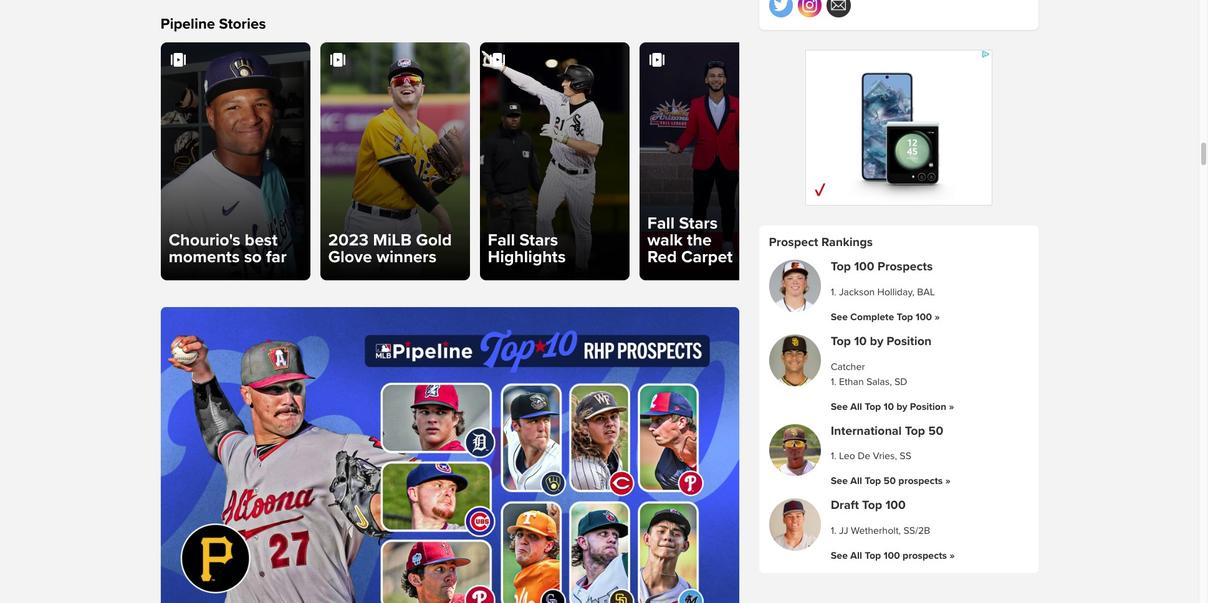 Task type: vqa. For each thing, say whether or not it's contained in the screenshot.
international top 50
yes



Task type: locate. For each thing, give the bounding box(es) containing it.
see down ethan
[[831, 401, 848, 413]]

100
[[854, 260, 875, 275], [916, 311, 932, 324], [886, 499, 906, 514], [884, 550, 900, 563]]

0 vertical spatial prospects
[[899, 476, 943, 488]]

the
[[687, 230, 712, 251]]

top up the ss
[[905, 424, 925, 439]]

prospect rankings
[[769, 235, 873, 250]]

2 all from the top
[[851, 476, 862, 488]]

draft top 100
[[831, 499, 906, 514]]

by
[[870, 334, 884, 349], [897, 401, 908, 413]]

1 vertical spatial 50
[[884, 476, 896, 488]]

top up wetherholt,
[[862, 499, 883, 514]]

prospects down the ss
[[899, 476, 943, 488]]

3 1. from the top
[[831, 451, 837, 463]]

fall for highlights
[[488, 230, 515, 251]]

prospects down ss/2b
[[903, 550, 947, 563]]

3 see from the top
[[831, 476, 848, 488]]

top down wetherholt,
[[865, 550, 881, 563]]

0 vertical spatial 50
[[929, 424, 944, 439]]

ethan
[[839, 376, 864, 388]]

see down jackson
[[831, 311, 848, 324]]

best
[[245, 230, 278, 251]]

4 see from the top
[[831, 550, 848, 563]]

position down see complete top 100 »
[[887, 334, 932, 349]]

fall inside fall stars highlights
[[488, 230, 515, 251]]

2 vertical spatial all
[[851, 550, 862, 563]]

50 down see all top 10 by position »
[[929, 424, 944, 439]]

1 horizontal spatial stars
[[679, 213, 718, 234]]

winners
[[377, 247, 437, 268]]

2 1. from the top
[[831, 376, 837, 388]]

0 horizontal spatial stars
[[520, 230, 558, 251]]

1 vertical spatial 10
[[884, 401, 894, 413]]

10 down complete
[[854, 334, 867, 349]]

1 horizontal spatial 50
[[929, 424, 944, 439]]

1 1. from the top
[[831, 286, 837, 299]]

1 horizontal spatial 10
[[884, 401, 894, 413]]

1 horizontal spatial fall
[[648, 213, 675, 234]]

see
[[831, 311, 848, 324], [831, 401, 848, 413], [831, 476, 848, 488], [831, 550, 848, 563]]

1. for top 100 prospects
[[831, 286, 837, 299]]

stars for walk
[[679, 213, 718, 234]]

10
[[854, 334, 867, 349], [884, 401, 894, 413]]

prospects for 100
[[903, 550, 947, 563]]

all down wetherholt,
[[851, 550, 862, 563]]

all
[[851, 401, 862, 413], [851, 476, 862, 488], [851, 550, 862, 563]]

see for top 100 prospects
[[831, 311, 848, 324]]

1. left ethan
[[831, 376, 837, 388]]

top down holliday,
[[897, 311, 913, 324]]

3 all from the top
[[851, 550, 862, 563]]

see all top 10 by position »
[[831, 401, 955, 413]]

see for international top 50
[[831, 476, 848, 488]]

prospects
[[899, 476, 943, 488], [903, 550, 947, 563]]

0 horizontal spatial by
[[870, 334, 884, 349]]

1 see from the top
[[831, 311, 848, 324]]

all for international
[[851, 476, 862, 488]]

bal
[[917, 286, 935, 299]]

top
[[831, 260, 851, 275], [897, 311, 913, 324], [831, 334, 851, 349], [865, 401, 881, 413], [905, 424, 925, 439], [865, 476, 881, 488], [862, 499, 883, 514], [865, 550, 881, 563]]

1 all from the top
[[851, 401, 862, 413]]

all down de
[[851, 476, 862, 488]]

50
[[929, 424, 944, 439], [884, 476, 896, 488]]

position
[[887, 334, 932, 349], [910, 401, 947, 413]]

pipeline
[[161, 15, 215, 33]]

stars inside fall stars highlights
[[520, 230, 558, 251]]

walk
[[648, 230, 683, 251]]

0 vertical spatial all
[[851, 401, 862, 413]]

by down complete
[[870, 334, 884, 349]]

50 down vries,
[[884, 476, 896, 488]]

0 horizontal spatial fall
[[488, 230, 515, 251]]

stars inside fall stars walk the red carpet
[[679, 213, 718, 234]]

gold
[[416, 230, 452, 251]]

highlights
[[488, 247, 566, 268]]

see for top 10 by position
[[831, 401, 848, 413]]

vries,
[[873, 451, 897, 463]]

see up the draft at right bottom
[[831, 476, 848, 488]]

by down sd
[[897, 401, 908, 413]]

4 1. from the top
[[831, 525, 837, 538]]

see down jj
[[831, 550, 848, 563]]

0 horizontal spatial 50
[[884, 476, 896, 488]]

1. left jackson
[[831, 286, 837, 299]]

prospects
[[878, 260, 933, 275]]

fall inside fall stars walk the red carpet
[[648, 213, 675, 234]]

all down ethan
[[851, 401, 862, 413]]

prospect
[[769, 235, 819, 250]]

ss
[[900, 451, 912, 463]]

1 vertical spatial prospects
[[903, 550, 947, 563]]

1. leo de vries, ss
[[831, 451, 912, 463]]

1.
[[831, 286, 837, 299], [831, 376, 837, 388], [831, 451, 837, 463], [831, 525, 837, 538]]

0 horizontal spatial 10
[[854, 334, 867, 349]]

1. left jj
[[831, 525, 837, 538]]

100 down the 1. jj wetherholt, ss/2b
[[884, 550, 900, 563]]

1 vertical spatial position
[[910, 401, 947, 413]]

stories
[[219, 15, 266, 33]]

1. left leo at right
[[831, 451, 837, 463]]

100 up jackson
[[854, 260, 875, 275]]

catcher 1. ethan salas, sd
[[831, 361, 908, 388]]

stars
[[679, 213, 718, 234], [520, 230, 558, 251]]

all for draft
[[851, 550, 862, 563]]

2 see from the top
[[831, 401, 848, 413]]

red
[[648, 247, 677, 268]]

top up draft top 100
[[865, 476, 881, 488]]

advertisement element
[[805, 50, 992, 206]]

1. inside catcher 1. ethan salas, sd
[[831, 376, 837, 388]]

stars for highlights
[[520, 230, 558, 251]]

10 up international top 50
[[884, 401, 894, 413]]

1 vertical spatial by
[[897, 401, 908, 413]]

fall stars highlights
[[488, 230, 566, 268]]

complete
[[851, 311, 894, 324]]

fall
[[648, 213, 675, 234], [488, 230, 515, 251]]

sd
[[895, 376, 908, 388]]

100 down 'bal'
[[916, 311, 932, 324]]

position up international top 50
[[910, 401, 947, 413]]

carpet
[[681, 247, 733, 268]]

»
[[935, 311, 940, 324], [949, 401, 955, 413], [946, 476, 951, 488], [950, 550, 955, 563]]

1 vertical spatial all
[[851, 476, 862, 488]]

100 down see all top 50 prospects »
[[886, 499, 906, 514]]



Task type: describe. For each thing, give the bounding box(es) containing it.
top up international
[[865, 401, 881, 413]]

see all top 10 by position » link
[[831, 401, 955, 413]]

so
[[244, 247, 262, 268]]

1. for draft top 100
[[831, 525, 837, 538]]

de
[[858, 451, 871, 463]]

all for top
[[851, 401, 862, 413]]

milb
[[373, 230, 412, 251]]

pipeline stories
[[161, 15, 266, 33]]

top 100 prospects
[[831, 260, 933, 275]]

far
[[266, 247, 287, 268]]

moments
[[169, 247, 240, 268]]

1. jj wetherholt, ss/2b
[[831, 525, 931, 538]]

see complete top 100 »
[[831, 311, 940, 324]]

1 horizontal spatial by
[[897, 401, 908, 413]]

0 vertical spatial position
[[887, 334, 932, 349]]

leo
[[839, 451, 856, 463]]

twitter image
[[774, 0, 789, 13]]

1. jackson holliday, bal
[[831, 286, 935, 299]]

glove
[[328, 247, 372, 268]]

draft
[[831, 499, 859, 514]]

chourio's
[[169, 230, 241, 251]]

rankings
[[822, 235, 873, 250]]

0 vertical spatial by
[[870, 334, 884, 349]]

prospects for 50
[[899, 476, 943, 488]]

2023
[[328, 230, 369, 251]]

see for draft top 100
[[831, 550, 848, 563]]

top up catcher
[[831, 334, 851, 349]]

jj
[[839, 525, 849, 538]]

top down rankings
[[831, 260, 851, 275]]

here are the top 10 rhp prospects for 2024 image
[[161, 308, 739, 604]]

see all top 50 prospects » link
[[831, 476, 951, 488]]

email image
[[832, 0, 847, 13]]

salas,
[[867, 376, 892, 388]]

instagram image
[[803, 0, 818, 13]]

international
[[831, 424, 902, 439]]

see all top 100 prospects » link
[[831, 550, 955, 563]]

catcher
[[831, 361, 865, 374]]

chourio's best moments so far
[[169, 230, 287, 268]]

1. for international top 50
[[831, 451, 837, 463]]

see all top 50 prospects »
[[831, 476, 951, 488]]

pipeline stories button
[[151, 11, 266, 39]]

fall for walk
[[648, 213, 675, 234]]

jackson
[[839, 286, 875, 299]]

ss/2b
[[904, 525, 931, 538]]

0 vertical spatial 10
[[854, 334, 867, 349]]

see complete top 100 » link
[[831, 311, 940, 324]]

wetherholt,
[[851, 525, 901, 538]]

holliday,
[[878, 286, 915, 299]]

2023 milb gold glove winners
[[328, 230, 452, 268]]

fall stars walk the red carpet
[[648, 213, 733, 268]]

international top 50
[[831, 424, 944, 439]]

top 10 by position
[[831, 334, 932, 349]]

see all top 100 prospects »
[[831, 550, 955, 563]]



